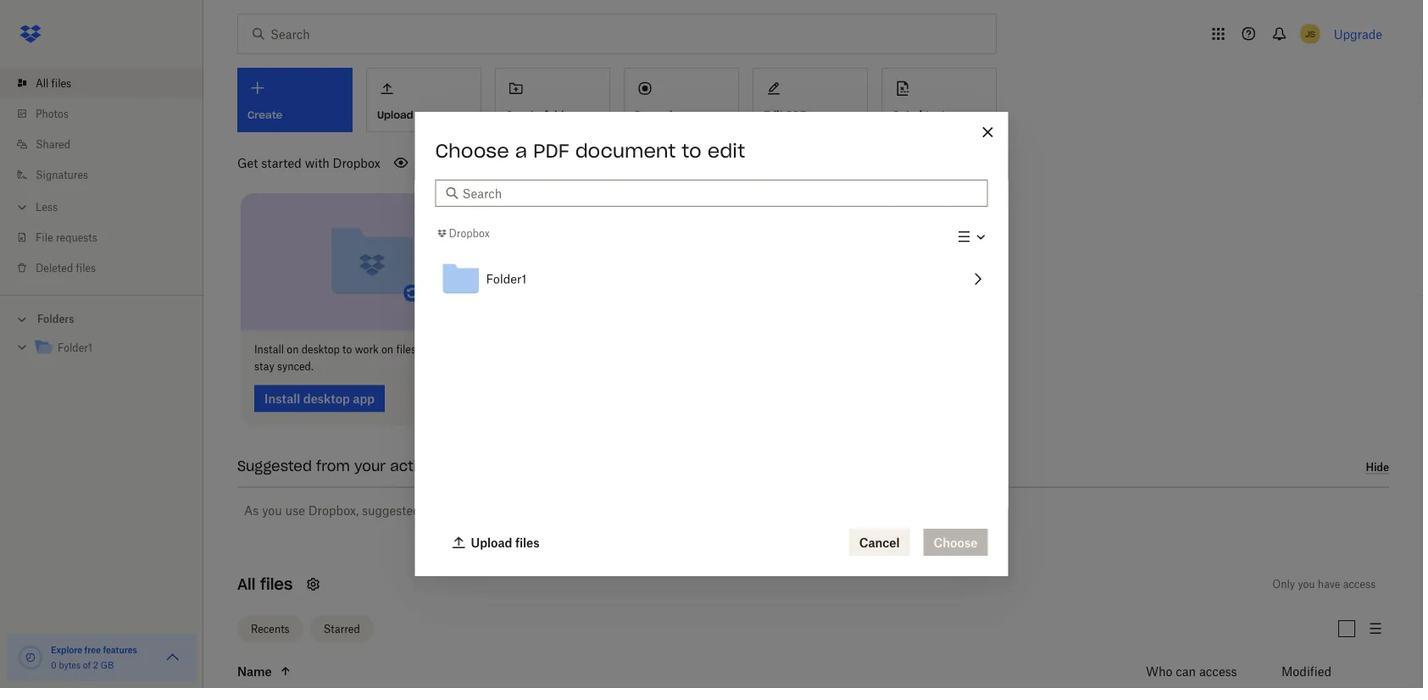 Task type: describe. For each thing, give the bounding box(es) containing it.
all inside 'all files' link
[[36, 77, 49, 89]]

get for get signatures
[[893, 108, 911, 122]]

folder1 link
[[34, 337, 190, 360]]

quota usage element
[[17, 644, 44, 672]]

cancel
[[860, 536, 900, 550]]

get for get started with dropbox
[[237, 156, 258, 170]]

Search text field
[[463, 184, 978, 203]]

to inside install on desktop to work on files offline and stay synced.
[[343, 343, 352, 356]]

you for suggested from your activity
[[262, 504, 282, 518]]

recents button
[[237, 616, 303, 643]]

create folder
[[506, 108, 575, 122]]

modified
[[1282, 664, 1332, 679]]

dropbox inside choose a pdf document to edit dialog
[[449, 227, 490, 240]]

choose
[[435, 139, 509, 163]]

file
[[36, 231, 53, 244]]

1 horizontal spatial all files
[[237, 575, 293, 594]]

suggested
[[362, 504, 421, 518]]

photos
[[36, 107, 69, 120]]

get started with dropbox
[[237, 156, 381, 170]]

files inside install on desktop to work on files offline and stay synced.
[[396, 343, 416, 356]]

who can access
[[1147, 664, 1238, 679]]

files inside button
[[516, 536, 540, 550]]

and
[[452, 343, 470, 356]]

dropbox link
[[435, 225, 490, 242]]

upload
[[471, 536, 513, 550]]

folder1 button
[[435, 254, 988, 305]]

1 vertical spatial all
[[237, 575, 256, 594]]

name
[[237, 664, 272, 679]]

pdf inside dialog
[[533, 139, 570, 163]]

free
[[84, 645, 101, 656]]

create
[[506, 108, 541, 122]]

shared
[[36, 138, 70, 151]]

get signatures
[[893, 108, 969, 122]]

1 on from the left
[[287, 343, 299, 356]]

items
[[424, 504, 455, 518]]

deleted
[[36, 262, 73, 274]]

folders
[[37, 313, 74, 326]]

less image
[[14, 199, 31, 216]]

name button
[[237, 661, 1105, 682]]

deleted files
[[36, 262, 96, 274]]

use
[[285, 504, 305, 518]]

files right deleted
[[76, 262, 96, 274]]

shared link
[[14, 129, 204, 159]]

recents
[[251, 623, 290, 636]]

starred
[[324, 623, 360, 636]]

edit pdf
[[764, 108, 806, 122]]

upgrade link
[[1335, 27, 1383, 41]]

only
[[1273, 578, 1296, 591]]

signatures
[[36, 168, 88, 181]]

file requests link
[[14, 222, 204, 253]]

gb
[[101, 660, 114, 671]]

bytes
[[59, 660, 81, 671]]

choose a pdf document to edit
[[435, 139, 746, 163]]

explore
[[51, 645, 82, 656]]

upload files button
[[442, 529, 550, 556]]

pdf inside button
[[787, 108, 806, 122]]

folder
[[544, 108, 575, 122]]

as you use dropbox, suggested items will automatically show up here.
[[244, 504, 639, 518]]

document
[[576, 139, 676, 163]]

requests
[[56, 231, 97, 244]]

0 vertical spatial access
[[1344, 578, 1376, 591]]

offline
[[419, 343, 449, 356]]

suggested
[[237, 458, 312, 475]]

can
[[1176, 664, 1197, 679]]

stay
[[254, 360, 274, 373]]

synced.
[[277, 360, 314, 373]]

automatically
[[481, 504, 557, 518]]

features
[[103, 645, 137, 656]]

signatures
[[914, 108, 969, 122]]

folders button
[[0, 306, 204, 331]]

cancel button
[[849, 529, 910, 556]]

deleted files link
[[14, 253, 204, 283]]



Task type: vqa. For each thing, say whether or not it's contained in the screenshot.
Choose a file format to convert videos to
no



Task type: locate. For each thing, give the bounding box(es) containing it.
file requests
[[36, 231, 97, 244]]

files left offline in the left of the page
[[396, 343, 416, 356]]

1 horizontal spatial access
[[1344, 578, 1376, 591]]

files up "photos"
[[51, 77, 71, 89]]

1 horizontal spatial dropbox
[[449, 227, 490, 240]]

signatures link
[[14, 159, 204, 190]]

0 horizontal spatial to
[[343, 343, 352, 356]]

with
[[305, 156, 330, 170]]

of
[[83, 660, 91, 671]]

you left have
[[1299, 578, 1316, 591]]

will
[[458, 504, 478, 518]]

get
[[893, 108, 911, 122], [237, 156, 258, 170]]

edit pdf button
[[753, 68, 868, 132]]

you right as on the bottom of page
[[262, 504, 282, 518]]

get signatures button
[[882, 68, 997, 132]]

1 horizontal spatial to
[[682, 139, 702, 163]]

dropbox image
[[14, 17, 47, 51]]

who
[[1147, 664, 1173, 679]]

starred button
[[310, 616, 374, 643]]

activity
[[390, 458, 443, 475]]

only you have access
[[1273, 578, 1376, 591]]

1 vertical spatial to
[[343, 343, 352, 356]]

1 vertical spatial pdf
[[533, 139, 570, 163]]

install
[[254, 343, 284, 356]]

upload files
[[471, 536, 540, 550]]

files up recents
[[260, 575, 293, 594]]

access
[[1344, 578, 1376, 591], [1200, 664, 1238, 679]]

folder1 down 'dropbox' link
[[486, 272, 527, 286]]

0 vertical spatial get
[[893, 108, 911, 122]]

access right can
[[1200, 664, 1238, 679]]

0 horizontal spatial folder1
[[58, 342, 92, 354]]

all files
[[36, 77, 71, 89], [237, 575, 293, 594]]

files inside list item
[[51, 77, 71, 89]]

folder1 down the folders
[[58, 342, 92, 354]]

0 horizontal spatial pdf
[[533, 139, 570, 163]]

record button
[[624, 68, 739, 132]]

edit
[[708, 139, 746, 163]]

dropbox down choose
[[449, 227, 490, 240]]

you
[[262, 504, 282, 518], [1299, 578, 1316, 591]]

0 vertical spatial to
[[682, 139, 702, 163]]

all files link
[[14, 68, 204, 98]]

1 vertical spatial access
[[1200, 664, 1238, 679]]

on right work
[[382, 343, 394, 356]]

dropbox,
[[308, 504, 359, 518]]

0 horizontal spatial get
[[237, 156, 258, 170]]

0 horizontal spatial all files
[[36, 77, 71, 89]]

modified button
[[1282, 661, 1376, 682]]

your
[[354, 458, 386, 475]]

suggested from your activity
[[237, 458, 443, 475]]

1 horizontal spatial all
[[237, 575, 256, 594]]

dropbox
[[333, 156, 381, 170], [449, 227, 490, 240]]

0 horizontal spatial you
[[262, 504, 282, 518]]

1 vertical spatial dropbox
[[449, 227, 490, 240]]

folder1
[[486, 272, 527, 286], [58, 342, 92, 354]]

2
[[93, 660, 98, 671]]

all files inside list item
[[36, 77, 71, 89]]

here.
[[611, 504, 639, 518]]

0 vertical spatial you
[[262, 504, 282, 518]]

files down automatically
[[516, 536, 540, 550]]

0
[[51, 660, 57, 671]]

folder1 for folder1 "button"
[[486, 272, 527, 286]]

folder1 inside "button"
[[486, 272, 527, 286]]

0 horizontal spatial all
[[36, 77, 49, 89]]

less
[[36, 201, 58, 213]]

record
[[635, 108, 673, 122]]

1 horizontal spatial you
[[1299, 578, 1316, 591]]

1 vertical spatial get
[[237, 156, 258, 170]]

list containing all files
[[0, 58, 204, 295]]

to left edit
[[682, 139, 702, 163]]

0 vertical spatial dropbox
[[333, 156, 381, 170]]

to
[[682, 139, 702, 163], [343, 343, 352, 356]]

1 vertical spatial you
[[1299, 578, 1316, 591]]

all up "photos"
[[36, 77, 49, 89]]

to inside dialog
[[682, 139, 702, 163]]

1 horizontal spatial on
[[382, 343, 394, 356]]

1 horizontal spatial pdf
[[787, 108, 806, 122]]

desktop
[[302, 343, 340, 356]]

you for all files
[[1299, 578, 1316, 591]]

edit
[[764, 108, 784, 122]]

from
[[316, 458, 350, 475]]

list
[[0, 58, 204, 295]]

1 vertical spatial folder1
[[58, 342, 92, 354]]

show
[[561, 504, 590, 518]]

work
[[355, 343, 379, 356]]

started
[[261, 156, 302, 170]]

pdf right a
[[533, 139, 570, 163]]

get inside button
[[893, 108, 911, 122]]

as
[[244, 504, 259, 518]]

all files up recents
[[237, 575, 293, 594]]

0 horizontal spatial access
[[1200, 664, 1238, 679]]

have
[[1319, 578, 1341, 591]]

0 horizontal spatial on
[[287, 343, 299, 356]]

install on desktop to work on files offline and stay synced.
[[254, 343, 470, 373]]

pdf right edit
[[787, 108, 806, 122]]

a
[[515, 139, 527, 163]]

dropbox right with
[[333, 156, 381, 170]]

up
[[593, 504, 608, 518]]

0 vertical spatial all
[[36, 77, 49, 89]]

access right have
[[1344, 578, 1376, 591]]

0 horizontal spatial dropbox
[[333, 156, 381, 170]]

choose a pdf document to edit dialog
[[415, 112, 1009, 577]]

upgrade
[[1335, 27, 1383, 41]]

folder1 for folder1 link
[[58, 342, 92, 354]]

photos link
[[14, 98, 204, 129]]

all files up "photos"
[[36, 77, 71, 89]]

1 horizontal spatial get
[[893, 108, 911, 122]]

0 vertical spatial folder1
[[486, 272, 527, 286]]

files
[[51, 77, 71, 89], [76, 262, 96, 274], [396, 343, 416, 356], [516, 536, 540, 550], [260, 575, 293, 594]]

1 horizontal spatial folder1
[[486, 272, 527, 286]]

0 vertical spatial all files
[[36, 77, 71, 89]]

all files list item
[[0, 68, 204, 98]]

0 vertical spatial pdf
[[787, 108, 806, 122]]

explore free features 0 bytes of 2 gb
[[51, 645, 137, 671]]

on up synced.
[[287, 343, 299, 356]]

get left signatures
[[893, 108, 911, 122]]

all up recents
[[237, 575, 256, 594]]

2 on from the left
[[382, 343, 394, 356]]

1 vertical spatial all files
[[237, 575, 293, 594]]

to left work
[[343, 343, 352, 356]]

get left started
[[237, 156, 258, 170]]

on
[[287, 343, 299, 356], [382, 343, 394, 356]]

create folder button
[[495, 68, 611, 132]]



